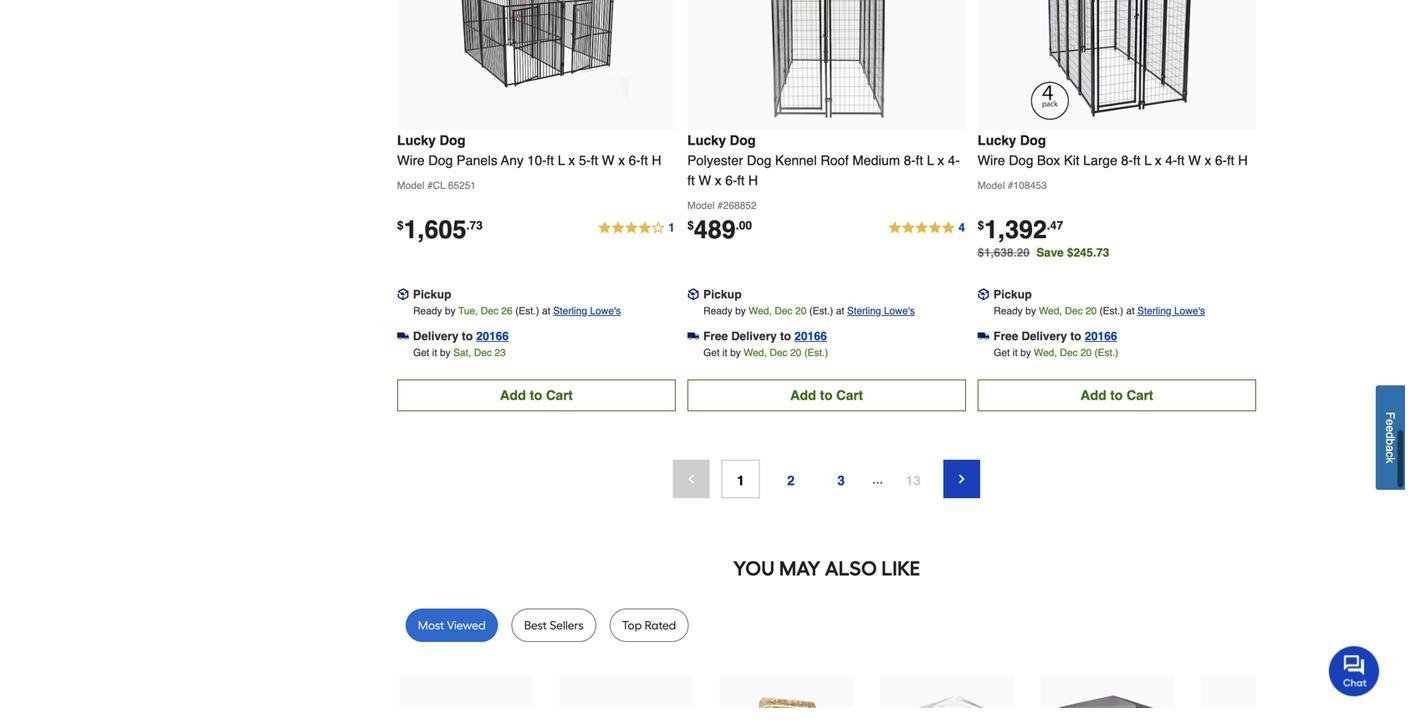 Task type: vqa. For each thing, say whether or not it's contained in the screenshot.
Large's The 8-
yes



Task type: locate. For each thing, give the bounding box(es) containing it.
model # cl 65251
[[397, 154, 476, 166]]

# left 65251
[[427, 154, 433, 166]]

e
[[1384, 420, 1398, 426], [1384, 426, 1398, 433]]

1 horizontal spatial #
[[718, 174, 723, 186]]

1 add to cart button from the left
[[397, 354, 676, 386]]

ready by up delivery to 20166 get it by sat, dec 23
[[413, 279, 458, 291]]

8-
[[904, 127, 916, 142], [1122, 127, 1133, 142]]

wire up model # 108453
[[978, 127, 1005, 142]]

0 horizontal spatial 6-
[[629, 127, 641, 142]]

6- inside lucky dog polyester dog kennel roof medium 8-ft l x 4- ft w x 6-ft h
[[726, 147, 737, 162]]

3 add to cart from the left
[[1081, 362, 1154, 377]]

l inside lucky dog wire dog box kit large 8-ft l x 4-ft w x 6-ft h
[[1145, 127, 1152, 142]]

2 ready from the left
[[704, 279, 733, 291]]

dec inside delivery to 20166 get it by sat, dec 23
[[474, 321, 492, 333]]

5-
[[579, 127, 591, 142]]

e up d
[[1384, 420, 1398, 426]]

cart for 1st add to cart button
[[546, 362, 573, 377]]

1 horizontal spatial wed,
[[1034, 321, 1057, 333]]

1 horizontal spatial ready
[[704, 279, 733, 291]]

3 20166 button from the left
[[1085, 302, 1118, 319]]

1 20166 button from the left
[[476, 302, 509, 319]]

3 l from the left
[[1145, 127, 1152, 142]]

0 horizontal spatial cart
[[546, 362, 573, 377]]

1 horizontal spatial 6-
[[726, 147, 737, 162]]

ready by down $1,638.20
[[994, 279, 1039, 291]]

w for wire dog box kit large 8-ft l x 4-ft w x 6-ft h
[[1189, 127, 1201, 142]]

any
[[501, 127, 524, 142]]

model # 268852
[[688, 174, 757, 186]]

cart for third add to cart button from the left
[[1127, 362, 1154, 377]]

2 horizontal spatial delivery
[[1022, 304, 1067, 317]]

2 horizontal spatial l
[[1145, 127, 1152, 142]]

1 8- from the left
[[904, 127, 916, 142]]

free for first 20166 button from right
[[994, 304, 1019, 317]]

8- inside lucky dog wire dog box kit large 8-ft l x 4-ft w x 6-ft h
[[1122, 127, 1133, 142]]

20166 button
[[476, 302, 509, 319], [795, 302, 827, 319], [1085, 302, 1118, 319]]

it
[[432, 321, 437, 333], [723, 321, 728, 333], [1013, 321, 1018, 333]]

0 horizontal spatial (est.)
[[804, 321, 828, 333]]

1 dec from the left
[[474, 321, 492, 333]]

lucky
[[397, 107, 436, 122], [688, 107, 726, 122], [978, 107, 1017, 122]]

1 get from the left
[[413, 321, 429, 333]]

free for 2nd 20166 button from the left
[[703, 304, 728, 317]]

2 get from the left
[[704, 321, 720, 333]]

0 horizontal spatial 20166
[[476, 304, 509, 317]]

wire inside lucky dog wire dog panels any 10-ft l x 5-ft w x 6-ft h
[[397, 127, 425, 142]]

h
[[652, 127, 662, 142], [1239, 127, 1248, 142], [749, 147, 758, 162]]

k
[[1384, 458, 1398, 464]]

2 20 from the left
[[1081, 321, 1092, 333]]

# up 1,392 at the top right of page
[[1008, 154, 1014, 166]]

2 ready by from the left
[[704, 279, 749, 291]]

lucky inside lucky dog wire dog box kit large 8-ft l x 4-ft w x 6-ft h
[[978, 107, 1017, 122]]

add to cart
[[500, 362, 573, 377], [790, 362, 863, 377], [1081, 362, 1154, 377]]

3 20166 from the left
[[1085, 304, 1118, 317]]

ready
[[413, 279, 442, 291], [704, 279, 733, 291], [994, 279, 1023, 291]]

ready up delivery to 20166 get it by sat, dec 23
[[413, 279, 442, 291]]

.00
[[736, 193, 752, 206]]

1 ready from the left
[[413, 279, 442, 291]]

it inside delivery to 20166 get it by sat, dec 23
[[432, 321, 437, 333]]

l for wire
[[1145, 127, 1152, 142]]

1 20 from the left
[[791, 321, 802, 333]]

h inside lucky dog wire dog box kit large 8-ft l x 4-ft w x 6-ft h
[[1239, 127, 1248, 142]]

1 horizontal spatial cart
[[837, 362, 863, 377]]

2 dec from the left
[[770, 321, 788, 333]]

20 for first 20166 button from right
[[1081, 321, 1092, 333]]

2 horizontal spatial get
[[994, 321, 1010, 333]]

ready by
[[413, 279, 458, 291], [704, 279, 749, 291], [994, 279, 1039, 291]]

2 horizontal spatial 6-
[[1216, 127, 1227, 142]]

1 horizontal spatial h
[[749, 147, 758, 162]]

lucky inside lucky dog wire dog panels any 10-ft l x 5-ft w x 6-ft h
[[397, 107, 436, 122]]

dog up polyester
[[730, 107, 756, 122]]

2 wire from the left
[[978, 127, 1005, 142]]

2 horizontal spatial h
[[1239, 127, 1248, 142]]

lucky up model # 108453
[[978, 107, 1017, 122]]

0 horizontal spatial 4-
[[948, 127, 960, 142]]

model up $
[[688, 174, 715, 186]]

model left 108453
[[978, 154, 1005, 166]]

8- right the large
[[1122, 127, 1133, 142]]

w
[[602, 127, 615, 142], [1189, 127, 1201, 142], [699, 147, 711, 162]]

2 horizontal spatial add to cart button
[[978, 354, 1257, 386]]

1 horizontal spatial ready by
[[704, 279, 749, 291]]

e up b
[[1384, 426, 1398, 433]]

delivery inside delivery to 20166 get it by sat, dec 23
[[413, 304, 459, 317]]

1 horizontal spatial get
[[704, 321, 720, 333]]

2 horizontal spatial lucky
[[978, 107, 1017, 122]]

1 horizontal spatial add to cart button
[[688, 354, 966, 386]]

lucky up polyester
[[688, 107, 726, 122]]

1 link
[[722, 434, 760, 473]]

0 horizontal spatial 20166 button
[[476, 302, 509, 319]]

0 horizontal spatial ready
[[413, 279, 442, 291]]

4- inside lucky dog wire dog box kit large 8-ft l x 4-ft w x 6-ft h
[[1166, 127, 1178, 142]]

20166 inside delivery to 20166 get it by sat, dec 23
[[476, 304, 509, 317]]

1 horizontal spatial model
[[688, 174, 715, 186]]

1 horizontal spatial lucky
[[688, 107, 726, 122]]

1 cart from the left
[[546, 362, 573, 377]]

3 dec from the left
[[1060, 321, 1078, 333]]

1 horizontal spatial it
[[723, 321, 728, 333]]

wire for lucky dog wire dog panels any 10-ft l x 5-ft w x 6-ft h
[[397, 127, 425, 142]]

20
[[791, 321, 802, 333], [1081, 321, 1092, 333]]

pet sentinel wire dog preassembled kit medium 10-ft l x 10-ft w x 6-ft h image
[[412, 663, 519, 709]]

wed,
[[744, 321, 767, 333], [1034, 321, 1057, 333]]

0 horizontal spatial add to cart
[[500, 362, 573, 377]]

10-
[[527, 127, 547, 142]]

get
[[413, 321, 429, 333], [704, 321, 720, 333], [994, 321, 1010, 333]]

dog
[[440, 107, 466, 122], [730, 107, 756, 122], [1020, 107, 1046, 122], [428, 127, 453, 142], [747, 127, 772, 142], [1009, 127, 1034, 142]]

3 add from the left
[[1081, 362, 1107, 377]]

1 lucky from the left
[[397, 107, 436, 122]]

4- for medium
[[948, 127, 960, 142]]

0 horizontal spatial w
[[602, 127, 615, 142]]

1
[[737, 447, 745, 463]]

1 ready by from the left
[[413, 279, 458, 291]]

0 horizontal spatial get
[[413, 321, 429, 333]]

2 add to cart button from the left
[[688, 354, 966, 386]]

6-
[[629, 127, 641, 142], [1216, 127, 1227, 142], [726, 147, 737, 162]]

1,392 $1,638.20 save $245.73
[[978, 189, 1110, 233]]

0 horizontal spatial wire
[[397, 127, 425, 142]]

w inside lucky dog polyester dog kennel roof medium 8-ft l x 4- ft w x 6-ft h
[[699, 147, 711, 162]]

2 8- from the left
[[1122, 127, 1133, 142]]

add for 1st add to cart button
[[500, 362, 526, 377]]

model for wire dog panels any 10-ft l x 5-ft w x 6-ft h
[[397, 154, 425, 166]]

ready down $1,638.20
[[994, 279, 1023, 291]]

2 e from the top
[[1384, 426, 1398, 433]]

0 horizontal spatial model
[[397, 154, 425, 166]]

1 horizontal spatial free delivery to 20166 get it by wed, dec 20 (est.)
[[994, 304, 1119, 333]]

0 horizontal spatial add to cart button
[[397, 354, 676, 386]]

1 horizontal spatial dec
[[770, 321, 788, 333]]

1 horizontal spatial (est.)
[[1095, 321, 1119, 333]]

2 l from the left
[[927, 127, 934, 142]]

2 horizontal spatial dec
[[1060, 321, 1078, 333]]

1 4- from the left
[[948, 127, 960, 142]]

2 horizontal spatial #
[[1008, 154, 1014, 166]]

2 horizontal spatial it
[[1013, 321, 1018, 333]]

2 horizontal spatial w
[[1189, 127, 1201, 142]]

4- right medium
[[948, 127, 960, 142]]

4-
[[948, 127, 960, 142], [1166, 127, 1178, 142]]

lucky dog wire dog box kit large 8-ft l x 4-ft w x 6-ft h
[[978, 107, 1248, 142]]

delivery
[[413, 304, 459, 317], [731, 304, 777, 317], [1022, 304, 1067, 317]]

20166
[[476, 304, 509, 317], [795, 304, 827, 317], [1085, 304, 1118, 317]]

cart
[[546, 362, 573, 377], [837, 362, 863, 377], [1127, 362, 1154, 377]]

4- right the large
[[1166, 127, 1178, 142]]

1 it from the left
[[432, 321, 437, 333]]

model left 'cl'
[[397, 154, 425, 166]]

6- inside lucky dog wire dog panels any 10-ft l x 5-ft w x 6-ft h
[[629, 127, 641, 142]]

2 20166 from the left
[[795, 304, 827, 317]]

0 horizontal spatial free
[[703, 304, 728, 317]]

3 add to cart button from the left
[[978, 354, 1257, 386]]

1 horizontal spatial 8-
[[1122, 127, 1133, 142]]

was price $1,638.20 element
[[978, 216, 1037, 233]]

0 horizontal spatial wed,
[[744, 321, 767, 333]]

0 horizontal spatial dec
[[474, 321, 492, 333]]

2 (est.) from the left
[[1095, 321, 1119, 333]]

dec for 2nd 20166 button from the left
[[770, 321, 788, 333]]

cl
[[433, 154, 446, 166]]

dog left kennel
[[747, 127, 772, 142]]

1 free from the left
[[703, 304, 728, 317]]

1 horizontal spatial 4-
[[1166, 127, 1178, 142]]

b
[[1384, 439, 1398, 446]]

4- inside lucky dog polyester dog kennel roof medium 8-ft l x 4- ft w x 6-ft h
[[948, 127, 960, 142]]

# for lucky dog wire dog box kit large 8-ft l x 4-ft w x 6-ft h
[[1008, 154, 1014, 166]]

model
[[397, 154, 425, 166], [978, 154, 1005, 166], [688, 174, 715, 186]]

l
[[558, 127, 565, 142], [927, 127, 934, 142], [1145, 127, 1152, 142]]

2 add from the left
[[790, 362, 816, 377]]

2 horizontal spatial model
[[978, 154, 1005, 166]]

l for polyester
[[927, 127, 934, 142]]

l right medium
[[927, 127, 934, 142]]

get for first 20166 button from right
[[994, 321, 1010, 333]]

0 horizontal spatial lucky
[[397, 107, 436, 122]]

2 horizontal spatial ready by
[[994, 279, 1039, 291]]

get for 2nd 20166 button from the left
[[704, 321, 720, 333]]

x
[[569, 127, 575, 142], [618, 127, 625, 142], [938, 127, 945, 142], [1155, 127, 1162, 142], [1205, 127, 1212, 142], [715, 147, 722, 162]]

add to cart button
[[397, 354, 676, 386], [688, 354, 966, 386], [978, 354, 1257, 386]]

l inside lucky dog polyester dog kennel roof medium 8-ft l x 4- ft w x 6-ft h
[[927, 127, 934, 142]]

3 cart from the left
[[1127, 362, 1154, 377]]

0 horizontal spatial ready by
[[413, 279, 458, 291]]

1 horizontal spatial l
[[927, 127, 934, 142]]

2 free from the left
[[994, 304, 1019, 317]]

3 it from the left
[[1013, 321, 1018, 333]]

2 horizontal spatial 20166 button
[[1085, 302, 1118, 319]]

2 horizontal spatial cart
[[1127, 362, 1154, 377]]

cart for second add to cart button from right
[[837, 362, 863, 377]]

ft
[[547, 127, 554, 142], [591, 127, 598, 142], [641, 127, 648, 142], [916, 127, 923, 142], [1133, 127, 1141, 142], [1178, 127, 1185, 142], [1227, 127, 1235, 142], [688, 147, 695, 162], [737, 147, 745, 162]]

1 l from the left
[[558, 127, 565, 142]]

w inside lucky dog wire dog panels any 10-ft l x 5-ft w x 6-ft h
[[602, 127, 615, 142]]

2 horizontal spatial add to cart
[[1081, 362, 1154, 377]]

1 horizontal spatial add
[[790, 362, 816, 377]]

1 add to cart from the left
[[500, 362, 573, 377]]

1 horizontal spatial delivery
[[731, 304, 777, 317]]

lucky up 'model # cl 65251'
[[397, 107, 436, 122]]

by
[[445, 279, 456, 291], [735, 279, 746, 291], [1026, 279, 1036, 291], [440, 321, 451, 333], [730, 321, 741, 333], [1021, 321, 1031, 333]]

wire
[[397, 127, 425, 142], [978, 127, 1005, 142]]

w inside lucky dog wire dog box kit large 8-ft l x 4-ft w x 6-ft h
[[1189, 127, 1201, 142]]

1 delivery from the left
[[413, 304, 459, 317]]

2 horizontal spatial add
[[1081, 362, 1107, 377]]

ready down actual price $489.00 element
[[704, 279, 733, 291]]

1 horizontal spatial w
[[699, 147, 711, 162]]

1 horizontal spatial 20166
[[795, 304, 827, 317]]

wire up 'model # cl 65251'
[[397, 127, 425, 142]]

ready by down actual price $489.00 element
[[704, 279, 749, 291]]

2 it from the left
[[723, 321, 728, 333]]

8- inside lucky dog polyester dog kennel roof medium 8-ft l x 4- ft w x 6-ft h
[[904, 127, 916, 142]]

1,605
[[404, 189, 467, 218]]

3 lucky from the left
[[978, 107, 1017, 122]]

h inside lucky dog polyester dog kennel roof medium 8-ft l x 4- ft w x 6-ft h
[[749, 147, 758, 162]]

2 horizontal spatial 20166
[[1085, 304, 1118, 317]]

# up actual price $489.00 element
[[718, 174, 723, 186]]

free
[[703, 304, 728, 317], [994, 304, 1019, 317]]

to inside delivery to 20166 get it by sat, dec 23
[[462, 304, 473, 317]]

2 wed, from the left
[[1034, 321, 1057, 333]]

2 cart from the left
[[837, 362, 863, 377]]

lucky for lucky dog polyester dog kennel roof medium 8-ft l x 4- ft w x 6-ft h
[[688, 107, 726, 122]]

0 horizontal spatial delivery
[[413, 304, 459, 317]]

premier pet premium cedar shavings for pet kennels - all natural, aromatic & dust-free - ideal for kennels, horse stalls & outdoor animals image
[[733, 663, 840, 709]]

0 horizontal spatial h
[[652, 127, 662, 142]]

0 horizontal spatial 20
[[791, 321, 802, 333]]

#
[[427, 154, 433, 166], [1008, 154, 1014, 166], [718, 174, 723, 186]]

8- right medium
[[904, 127, 916, 142]]

l right the large
[[1145, 127, 1152, 142]]

add
[[500, 362, 526, 377], [790, 362, 816, 377], [1081, 362, 1107, 377]]

ready by for free
[[704, 279, 749, 291]]

1 add from the left
[[500, 362, 526, 377]]

lucky inside lucky dog polyester dog kennel roof medium 8-ft l x 4- ft w x 6-ft h
[[688, 107, 726, 122]]

6- inside lucky dog wire dog box kit large 8-ft l x 4-ft w x 6-ft h
[[1216, 127, 1227, 142]]

20 for 2nd 20166 button from the left
[[791, 321, 802, 333]]

dec
[[474, 321, 492, 333], [770, 321, 788, 333], [1060, 321, 1078, 333]]

lucky dog wire dog panels any 10-ft l x 5-ft w x 6-ft h image
[[445, 0, 629, 98]]

0 horizontal spatial free delivery to 20166 get it by wed, dec 20 (est.)
[[703, 304, 828, 333]]

l left 5-
[[558, 127, 565, 142]]

1 wire from the left
[[397, 127, 425, 142]]

to
[[462, 304, 473, 317], [780, 304, 791, 317], [1071, 304, 1082, 317], [530, 362, 542, 377], [820, 362, 833, 377], [1111, 362, 1123, 377]]

wire inside lucky dog wire dog box kit large 8-ft l x 4-ft w x 6-ft h
[[978, 127, 1005, 142]]

2 horizontal spatial ready
[[994, 279, 1023, 291]]

0 horizontal spatial add
[[500, 362, 526, 377]]

0 horizontal spatial it
[[432, 321, 437, 333]]

2 lucky from the left
[[688, 107, 726, 122]]

65251
[[448, 154, 476, 166]]

3 get from the left
[[994, 321, 1010, 333]]

1 horizontal spatial wire
[[978, 127, 1005, 142]]

1 20166 from the left
[[476, 304, 509, 317]]

add for second add to cart button from right
[[790, 362, 816, 377]]

1 horizontal spatial 20166 button
[[795, 302, 827, 319]]

2 4- from the left
[[1166, 127, 1178, 142]]

0 horizontal spatial l
[[558, 127, 565, 142]]

489
[[694, 189, 736, 218]]

free delivery to 20166 get it by wed, dec 20 (est.)
[[703, 304, 828, 333], [994, 304, 1119, 333]]

1 horizontal spatial 20
[[1081, 321, 1092, 333]]

1 horizontal spatial add to cart
[[790, 362, 863, 377]]

lucky dog polyester dog kennel roof medium 8-ft l x 4- ft w x 6-ft h
[[688, 107, 960, 162]]

2 add to cart from the left
[[790, 362, 863, 377]]

1 horizontal spatial free
[[994, 304, 1019, 317]]

dog up box
[[1020, 107, 1046, 122]]

0 horizontal spatial #
[[427, 154, 433, 166]]

(est.)
[[804, 321, 828, 333], [1095, 321, 1119, 333]]

0 horizontal spatial 8-
[[904, 127, 916, 142]]



Task type: describe. For each thing, give the bounding box(es) containing it.
6- for polyester dog kennel roof medium 8-ft l x 4- ft w x 6-ft h
[[726, 147, 737, 162]]

6- for wire dog box kit large 8-ft l x 4-ft w x 6-ft h
[[1216, 127, 1227, 142]]

arrow right image
[[955, 447, 969, 460]]

lucky dog polyester dog kennel roof medium 8-ft l x 4-ft w x 6-ft h image
[[735, 0, 919, 98]]

chat invite button image
[[1329, 646, 1380, 697]]

dog up 'cl'
[[428, 127, 453, 142]]

1 (est.) from the left
[[804, 321, 828, 333]]

1,392
[[984, 189, 1047, 218]]

$245.73
[[1067, 220, 1110, 233]]

1 e from the top
[[1384, 420, 1398, 426]]

model # 108453
[[978, 154, 1047, 166]]

a
[[1384, 446, 1398, 452]]

f e e d b a c k
[[1384, 412, 1398, 464]]

2 delivery from the left
[[731, 304, 777, 317]]

dog up panels
[[440, 107, 466, 122]]

3 ready from the left
[[994, 279, 1023, 291]]

by inside delivery to 20166 get it by sat, dec 23
[[440, 321, 451, 333]]

kit
[[1064, 127, 1080, 142]]

h inside lucky dog wire dog panels any 10-ft l x 5-ft w x 6-ft h
[[652, 127, 662, 142]]

$
[[688, 193, 694, 206]]

ready by for delivery
[[413, 279, 458, 291]]

dec for first 20166 button from right
[[1060, 321, 1078, 333]]

add to cart for 1st add to cart button
[[500, 362, 573, 377]]

8- for large
[[1122, 127, 1133, 142]]

$1,638.20
[[978, 220, 1030, 233]]

lucky dog wire and fabric dog kit with roof medium 4-ft l x 4-ft w x 4.3-ft h image
[[1215, 663, 1322, 709]]

ready for delivery
[[413, 279, 442, 291]]

actual price $489.00 element
[[688, 189, 752, 218]]

model for wire dog box kit large 8-ft l x 4-ft w x 6-ft h
[[978, 154, 1005, 166]]

# for lucky dog polyester dog kennel roof medium 8-ft l x 4- ft w x 6-ft h
[[718, 174, 723, 186]]

d
[[1384, 433, 1398, 439]]

box
[[1037, 127, 1061, 142]]

2 free delivery to 20166 get it by wed, dec 20 (est.) from the left
[[994, 304, 1119, 333]]

lucky for lucky dog wire dog box kit large 8-ft l x 4-ft w x 6-ft h
[[978, 107, 1017, 122]]

23
[[495, 321, 506, 333]]

268852
[[723, 174, 757, 186]]

4- for large
[[1166, 127, 1178, 142]]

lucky dog wire dog box kit large 8-ft l x 4-ft w x 6-ft h image
[[1025, 0, 1209, 98]]

model for polyester dog kennel roof medium 8-ft l x 4- ft w x 6-ft h
[[688, 174, 715, 186]]

2 20166 button from the left
[[795, 302, 827, 319]]

panels
[[457, 127, 498, 142]]

medium
[[853, 127, 900, 142]]

3 ready by from the left
[[994, 279, 1039, 291]]

sat,
[[453, 321, 471, 333]]

f e e d b a c k button
[[1376, 386, 1406, 490]]

ready for free
[[704, 279, 733, 291]]

h for wire dog box kit large 8-ft l x 4-ft w x 6-ft h
[[1239, 127, 1248, 142]]

dog up model # 108453
[[1009, 127, 1034, 142]]

pet sentinel wire dog kit with roof medium 8-ft l x 4-ft w x 6-ft h image
[[894, 663, 1001, 709]]

1 free delivery to 20166 get it by wed, dec 20 (est.) from the left
[[703, 304, 828, 333]]

add to cart for third add to cart button from the left
[[1081, 362, 1154, 377]]

lucky for lucky dog wire dog panels any 10-ft l x 5-ft w x 6-ft h
[[397, 107, 436, 122]]

get inside delivery to 20166 get it by sat, dec 23
[[413, 321, 429, 333]]

wire for lucky dog wire dog box kit large 8-ft l x 4-ft w x 6-ft h
[[978, 127, 1005, 142]]

large
[[1084, 127, 1118, 142]]

l inside lucky dog wire dog panels any 10-ft l x 5-ft w x 6-ft h
[[558, 127, 565, 142]]

veikous wire dog kennel roof medium 4.5-ft l x 4.5-ft w x 4.8-ft h image
[[1054, 663, 1161, 709]]

roof
[[821, 127, 849, 142]]

8- for medium
[[904, 127, 916, 142]]

# for lucky dog wire dog panels any 10-ft l x 5-ft w x 6-ft h
[[427, 154, 433, 166]]

$ 489 .00
[[688, 189, 752, 218]]

f
[[1384, 412, 1398, 420]]

kennel
[[775, 127, 817, 142]]

delivery to 20166 get it by sat, dec 23
[[413, 304, 509, 333]]

h for polyester dog kennel roof medium 8-ft l x 4- ft w x 6-ft h
[[749, 147, 758, 162]]

add for third add to cart button from the left
[[1081, 362, 1107, 377]]

w for polyester dog kennel roof medium 8-ft l x 4- ft w x 6-ft h
[[699, 147, 711, 162]]

add to cart for second add to cart button from right
[[790, 362, 863, 377]]

108453
[[1014, 154, 1047, 166]]

1 wed, from the left
[[744, 321, 767, 333]]

3 delivery from the left
[[1022, 304, 1067, 317]]

lucky dog wire dog panels any 10-ft l x 5-ft w x 6-ft h
[[397, 107, 662, 142]]

save
[[1037, 220, 1064, 233]]

c
[[1384, 452, 1398, 458]]

pet sentinel wire dog kit any 10-ft l x 10-ft w x 6-ft h image
[[573, 663, 680, 709]]

polyester
[[688, 127, 743, 142]]



